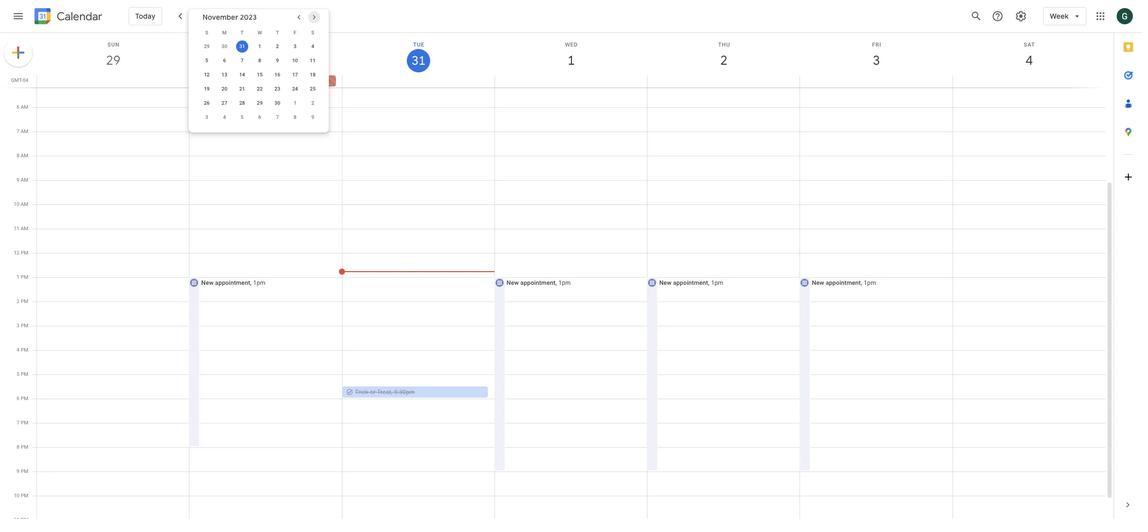 Task type: locate. For each thing, give the bounding box(es) containing it.
11
[[310, 58, 316, 63], [14, 226, 19, 232]]

5 down october 29 element
[[205, 58, 208, 63]]

8 down december 1 element
[[294, 115, 297, 120]]

12 down 11 am at the left of page
[[14, 250, 20, 256]]

0 horizontal spatial 30
[[222, 44, 227, 49]]

2 up 16
[[276, 44, 279, 49]]

30 for october 30 element
[[222, 44, 227, 49]]

9
[[276, 58, 279, 63], [311, 115, 314, 120], [17, 177, 19, 183], [17, 469, 20, 475]]

1 row from the top
[[198, 25, 322, 40]]

t
[[241, 30, 244, 35], [276, 30, 279, 35]]

appointment row
[[32, 76, 1114, 88]]

4 inside grid
[[17, 348, 20, 353]]

5 pm from the top
[[21, 348, 28, 353]]

1 horizontal spatial 29
[[257, 100, 263, 106]]

pm up 3 pm
[[21, 299, 28, 305]]

0 horizontal spatial 4
[[17, 348, 20, 353]]

10 down 9 pm
[[14, 494, 20, 499]]

2 vertical spatial 1
[[17, 275, 20, 280]]

1 down the 12 pm
[[17, 275, 20, 280]]

4 pm from the top
[[21, 323, 28, 329]]

1 am from the top
[[21, 104, 28, 110]]

1 cell from the left
[[37, 76, 190, 88]]

1 down w at the top of the page
[[258, 44, 261, 49]]

6
[[223, 58, 226, 63], [17, 104, 19, 110], [258, 115, 261, 120], [17, 396, 20, 402]]

1 vertical spatial 4
[[223, 115, 226, 120]]

8 up 9 am
[[17, 153, 19, 159]]

grid
[[0, 33, 1114, 520]]

27 element
[[218, 97, 231, 109]]

3 down 26 element
[[205, 115, 208, 120]]

7 down 30 element
[[276, 115, 279, 120]]

15
[[257, 72, 263, 78]]

4 down 3 pm
[[17, 348, 20, 353]]

3 1pm from the left
[[711, 280, 724, 287]]

gmt-
[[11, 78, 23, 83]]

7 for 7 am
[[17, 129, 19, 134]]

7 row from the top
[[198, 110, 322, 125]]

9 am
[[17, 177, 28, 183]]

1 horizontal spatial t
[[276, 30, 279, 35]]

10 up 17
[[292, 58, 298, 63]]

1 horizontal spatial s
[[311, 30, 314, 35]]

2 horizontal spatial 1
[[294, 100, 297, 106]]

26 element
[[201, 97, 213, 109]]

0 horizontal spatial 11
[[14, 226, 19, 232]]

pm for 5 pm
[[21, 372, 28, 378]]

0 horizontal spatial 1
[[17, 275, 20, 280]]

5
[[205, 58, 208, 63], [241, 115, 244, 120], [17, 372, 20, 378]]

2 inside the december 2 element
[[311, 100, 314, 106]]

5 up 6 pm
[[17, 372, 20, 378]]

pm up 1 pm
[[21, 250, 28, 256]]

0 vertical spatial 12
[[204, 72, 210, 78]]

11 for 11 am
[[14, 226, 19, 232]]

1 pm
[[17, 275, 28, 280]]

15 element
[[254, 69, 266, 81]]

0 vertical spatial 11
[[310, 58, 316, 63]]

pm for 7 pm
[[21, 421, 28, 426]]

4 up 11 element
[[311, 44, 314, 49]]

2 vertical spatial 10
[[14, 494, 20, 499]]

pm for 9 pm
[[21, 469, 28, 475]]

2 vertical spatial 2
[[17, 299, 20, 305]]

2 down 25 element
[[311, 100, 314, 106]]

2
[[276, 44, 279, 49], [311, 100, 314, 106], [17, 299, 20, 305]]

0 horizontal spatial 5
[[17, 372, 20, 378]]

,
[[250, 280, 252, 287], [556, 280, 557, 287], [708, 280, 710, 287], [861, 280, 862, 287], [391, 389, 393, 396]]

8 for 8 pm
[[17, 445, 20, 451]]

nov
[[246, 9, 266, 23]]

2 vertical spatial 3
[[17, 323, 20, 329]]

19 element
[[201, 83, 213, 95]]

2 horizontal spatial 4
[[311, 44, 314, 49]]

7 pm from the top
[[21, 396, 28, 402]]

am down 9 am
[[21, 202, 28, 207]]

trick
[[355, 389, 368, 396]]

9 up 10 am
[[17, 177, 19, 183]]

am up 9 am
[[21, 153, 28, 159]]

19
[[204, 86, 210, 92]]

12
[[204, 72, 210, 78], [14, 250, 20, 256]]

s right "f"
[[311, 30, 314, 35]]

28
[[239, 100, 245, 106]]

9 up the 10 pm
[[17, 469, 20, 475]]

1
[[258, 44, 261, 49], [294, 100, 297, 106], [17, 275, 20, 280]]

october 31, today element
[[236, 41, 248, 53]]

29
[[204, 44, 210, 49], [257, 100, 263, 106]]

am down 8 am
[[21, 177, 28, 183]]

2 up 3 pm
[[17, 299, 20, 305]]

–
[[236, 9, 243, 23]]

calendar
[[57, 9, 102, 24]]

1 vertical spatial 1
[[294, 100, 297, 106]]

trick or treat , 5:30pm
[[355, 389, 415, 396]]

am for 9 am
[[21, 177, 28, 183]]

1 vertical spatial 5
[[241, 115, 244, 120]]

new
[[201, 280, 214, 287], [507, 280, 519, 287], [659, 280, 672, 287], [812, 280, 824, 287]]

29 for october 29 element
[[204, 44, 210, 49]]

0 vertical spatial 10
[[292, 58, 298, 63]]

calendar element
[[32, 6, 102, 28]]

2 vertical spatial 5
[[17, 372, 20, 378]]

2 s from the left
[[311, 30, 314, 35]]

7
[[241, 58, 244, 63], [276, 115, 279, 120], [17, 129, 19, 134], [17, 421, 20, 426]]

pm down 6 pm
[[21, 421, 28, 426]]

11 up 18
[[310, 58, 316, 63]]

1 horizontal spatial 12
[[204, 72, 210, 78]]

row containing 26
[[198, 96, 322, 110]]

18 element
[[307, 69, 319, 81]]

t up 31
[[241, 30, 244, 35]]

4 cell from the left
[[953, 76, 1105, 88]]

6 am from the top
[[21, 226, 28, 232]]

6 for 6 am
[[17, 104, 19, 110]]

27
[[222, 100, 227, 106]]

0 horizontal spatial 2
[[17, 299, 20, 305]]

today
[[135, 12, 155, 21]]

04
[[23, 78, 28, 83]]

0 vertical spatial 3
[[294, 44, 297, 49]]

3 for 3 pm
[[17, 323, 20, 329]]

row containing 3
[[198, 110, 322, 125]]

30 down m
[[222, 44, 227, 49]]

1 horizontal spatial 30
[[275, 100, 280, 106]]

1 horizontal spatial 3
[[205, 115, 208, 120]]

12 up '19'
[[204, 72, 210, 78]]

3
[[294, 44, 297, 49], [205, 115, 208, 120], [17, 323, 20, 329]]

new appointment , 1pm
[[201, 280, 265, 287], [507, 280, 571, 287], [659, 280, 724, 287], [812, 280, 876, 287]]

1 vertical spatial 30
[[275, 100, 280, 106]]

1 for december 1 element
[[294, 100, 297, 106]]

25
[[310, 86, 316, 92]]

1 horizontal spatial 4
[[223, 115, 226, 120]]

1 horizontal spatial 2
[[276, 44, 279, 49]]

1 for 1 pm
[[17, 275, 20, 280]]

am down 6 am
[[21, 129, 28, 134]]

0 horizontal spatial s
[[205, 30, 208, 35]]

row down 22 element at the top of the page
[[198, 96, 322, 110]]

row down oct – nov 2023 button
[[198, 25, 322, 40]]

t right w at the top of the page
[[276, 30, 279, 35]]

9 down the december 2 element
[[311, 115, 314, 120]]

17
[[292, 72, 298, 78]]

0 vertical spatial 30
[[222, 44, 227, 49]]

1 vertical spatial 29
[[257, 100, 263, 106]]

december 8 element
[[289, 111, 301, 124]]

row up "15"
[[198, 54, 322, 68]]

pm down 9 pm
[[21, 494, 28, 499]]

12 inside 12 element
[[204, 72, 210, 78]]

2 row from the top
[[198, 40, 322, 54]]

pm down 8 pm
[[21, 469, 28, 475]]

pm up 9 pm
[[21, 445, 28, 451]]

30
[[222, 44, 227, 49], [275, 100, 280, 106]]

7 down 6 pm
[[17, 421, 20, 426]]

22 element
[[254, 83, 266, 95]]

0 vertical spatial 2
[[276, 44, 279, 49]]

4 for 4 pm
[[17, 348, 20, 353]]

row containing 29
[[198, 40, 322, 54]]

29 left october 30 element
[[204, 44, 210, 49]]

30 down 23 element
[[275, 100, 280, 106]]

1 new appointment , 1pm from the left
[[201, 280, 265, 287]]

2023
[[268, 9, 293, 23], [240, 13, 257, 22]]

row up 22
[[198, 68, 322, 82]]

2 horizontal spatial 2
[[311, 100, 314, 106]]

3 row from the top
[[198, 54, 322, 68]]

s
[[205, 30, 208, 35], [311, 30, 314, 35]]

1 inside grid
[[17, 275, 20, 280]]

5:30pm
[[394, 389, 415, 396]]

17 element
[[289, 69, 301, 81]]

december 4 element
[[218, 111, 231, 124]]

3 down 2 pm
[[17, 323, 20, 329]]

2 pm from the top
[[21, 275, 28, 280]]

4
[[311, 44, 314, 49], [223, 115, 226, 120], [17, 348, 20, 353]]

12 for 12 pm
[[14, 250, 20, 256]]

4 1pm from the left
[[864, 280, 876, 287]]

5 row from the top
[[198, 82, 322, 96]]

am up 7 am
[[21, 104, 28, 110]]

0 vertical spatial 4
[[311, 44, 314, 49]]

1 vertical spatial 11
[[14, 226, 19, 232]]

row down w at the top of the page
[[198, 40, 322, 54]]

december 9 element
[[307, 111, 319, 124]]

grid containing appointment
[[0, 33, 1114, 520]]

0 horizontal spatial t
[[241, 30, 244, 35]]

2 horizontal spatial 5
[[241, 115, 244, 120]]

3 pm from the top
[[21, 299, 28, 305]]

0 vertical spatial 1
[[258, 44, 261, 49]]

pm
[[21, 250, 28, 256], [21, 275, 28, 280], [21, 299, 28, 305], [21, 323, 28, 329], [21, 348, 28, 353], [21, 372, 28, 378], [21, 396, 28, 402], [21, 421, 28, 426], [21, 445, 28, 451], [21, 469, 28, 475], [21, 494, 28, 499]]

8 up 9 pm
[[17, 445, 20, 451]]

5 am from the top
[[21, 202, 28, 207]]

3 am from the top
[[21, 153, 28, 159]]

tab list
[[1114, 33, 1142, 492]]

11 element
[[307, 55, 319, 67]]

11 down 10 am
[[14, 226, 19, 232]]

0 horizontal spatial 12
[[14, 250, 20, 256]]

8 am
[[17, 153, 28, 159]]

1 s from the left
[[205, 30, 208, 35]]

3 inside grid
[[17, 323, 20, 329]]

10 am
[[14, 202, 28, 207]]

13 element
[[218, 69, 231, 81]]

am
[[21, 104, 28, 110], [21, 129, 28, 134], [21, 153, 28, 159], [21, 177, 28, 183], [21, 202, 28, 207], [21, 226, 28, 232]]

appointment
[[215, 280, 250, 287], [520, 280, 556, 287], [673, 280, 708, 287], [826, 280, 861, 287]]

row group
[[198, 40, 322, 125]]

1 pm from the top
[[21, 250, 28, 256]]

5 for 5 pm
[[17, 372, 20, 378]]

pm up 2 pm
[[21, 275, 28, 280]]

oct – nov 2023 button
[[211, 9, 309, 23]]

row containing 19
[[198, 82, 322, 96]]

s up october 29 element
[[205, 30, 208, 35]]

row
[[198, 25, 322, 40], [198, 40, 322, 54], [198, 54, 322, 68], [198, 68, 322, 82], [198, 82, 322, 96], [198, 96, 322, 110], [198, 110, 322, 125]]

8 pm from the top
[[21, 421, 28, 426]]

1pm
[[253, 280, 265, 287], [559, 280, 571, 287], [711, 280, 724, 287], [864, 280, 876, 287]]

9 pm from the top
[[21, 445, 28, 451]]

1 vertical spatial 10
[[14, 202, 19, 207]]

5 down 28 element
[[241, 115, 244, 120]]

pm down 2 pm
[[21, 323, 28, 329]]

pm for 10 pm
[[21, 494, 28, 499]]

november 2023 grid
[[198, 25, 322, 125]]

1 down the 24 element
[[294, 100, 297, 106]]

6 down 29 element
[[258, 115, 261, 120]]

6 up 7 pm
[[17, 396, 20, 402]]

treat
[[377, 389, 391, 396]]

row down 29 element
[[198, 110, 322, 125]]

11 inside 11 element
[[310, 58, 316, 63]]

2 new appointment , 1pm from the left
[[507, 280, 571, 287]]

2 vertical spatial 4
[[17, 348, 20, 353]]

29 down 22 element at the top of the page
[[257, 100, 263, 106]]

december 1 element
[[289, 97, 301, 109]]

1 horizontal spatial 11
[[310, 58, 316, 63]]

0 vertical spatial 5
[[205, 58, 208, 63]]

am for 6 am
[[21, 104, 28, 110]]

8 inside december 8 element
[[294, 115, 297, 120]]

2 t from the left
[[276, 30, 279, 35]]

cell
[[37, 76, 190, 88], [495, 76, 647, 88], [647, 76, 800, 88], [953, 76, 1105, 88]]

9 pm
[[17, 469, 28, 475]]

18
[[310, 72, 316, 78]]

0 horizontal spatial 29
[[204, 44, 210, 49]]

1 appointment from the left
[[215, 280, 250, 287]]

row down 15 element
[[198, 82, 322, 96]]

8 pm
[[17, 445, 28, 451]]

4 am from the top
[[21, 177, 28, 183]]

16
[[275, 72, 280, 78]]

16 element
[[271, 69, 284, 81]]

0 horizontal spatial 2023
[[240, 13, 257, 22]]

pm up 6 pm
[[21, 372, 28, 378]]

0 vertical spatial 29
[[204, 44, 210, 49]]

6 am
[[17, 104, 28, 110]]

10
[[292, 58, 298, 63], [14, 202, 19, 207], [14, 494, 20, 499]]

6 up 7 am
[[17, 104, 19, 110]]

4 down "27" element
[[223, 115, 226, 120]]

20
[[222, 86, 227, 92]]

6 pm
[[17, 396, 28, 402]]

23 element
[[271, 83, 284, 95]]

7 down 6 am
[[17, 129, 19, 134]]

am for 7 am
[[21, 129, 28, 134]]

11 inside grid
[[14, 226, 19, 232]]

10 inside row group
[[292, 58, 298, 63]]

pm up 7 pm
[[21, 396, 28, 402]]

6 pm from the top
[[21, 372, 28, 378]]

5 inside grid
[[17, 372, 20, 378]]

4 row from the top
[[198, 68, 322, 82]]

calendar heading
[[55, 9, 102, 24]]

w
[[258, 30, 262, 35]]

3 down "f"
[[294, 44, 297, 49]]

10 up 11 am at the left of page
[[14, 202, 19, 207]]

11 am
[[14, 226, 28, 232]]

3 for december 3 element
[[205, 115, 208, 120]]

11 pm from the top
[[21, 494, 28, 499]]

0 horizontal spatial 3
[[17, 323, 20, 329]]

8
[[258, 58, 261, 63], [294, 115, 297, 120], [17, 153, 19, 159], [17, 445, 20, 451]]

6 row from the top
[[198, 96, 322, 110]]

1 vertical spatial 3
[[205, 115, 208, 120]]

2 am from the top
[[21, 129, 28, 134]]

am up the 12 pm
[[21, 226, 28, 232]]

7 down october 31, today element
[[241, 58, 244, 63]]

1 vertical spatial 2
[[311, 100, 314, 106]]

7 for 7 pm
[[17, 421, 20, 426]]

10 pm from the top
[[21, 469, 28, 475]]

1 1pm from the left
[[253, 280, 265, 287]]

3 new appointment , 1pm from the left
[[659, 280, 724, 287]]

1 vertical spatial 12
[[14, 250, 20, 256]]

pm down 3 pm
[[21, 348, 28, 353]]



Task type: vqa. For each thing, say whether or not it's contained in the screenshot.
the AM to the bottom
no



Task type: describe. For each thing, give the bounding box(es) containing it.
october 30 element
[[218, 41, 231, 53]]

gmt-04
[[11, 78, 28, 83]]

23
[[275, 86, 280, 92]]

2 for 2 pm
[[17, 299, 20, 305]]

30 for 30 element
[[275, 100, 280, 106]]

row group containing 29
[[198, 40, 322, 125]]

1 horizontal spatial 5
[[205, 58, 208, 63]]

21 element
[[236, 83, 248, 95]]

am for 11 am
[[21, 226, 28, 232]]

pm for 1 pm
[[21, 275, 28, 280]]

4 appointment from the left
[[826, 280, 861, 287]]

pm for 3 pm
[[21, 323, 28, 329]]

december 3 element
[[201, 111, 213, 124]]

25 element
[[307, 83, 319, 95]]

8 for 8 am
[[17, 153, 19, 159]]

9 for 9 am
[[17, 177, 19, 183]]

5 for december 5 element
[[241, 115, 244, 120]]

6 for 6 pm
[[17, 396, 20, 402]]

29 for 29 element
[[257, 100, 263, 106]]

row containing 12
[[198, 68, 322, 82]]

pm for 6 pm
[[21, 396, 28, 402]]

26
[[204, 100, 210, 106]]

10 pm
[[14, 494, 28, 499]]

22
[[257, 86, 263, 92]]

row containing 5
[[198, 54, 322, 68]]

am for 10 am
[[21, 202, 28, 207]]

21
[[239, 86, 245, 92]]

7 for december 7 element
[[276, 115, 279, 120]]

10 for 10
[[292, 58, 298, 63]]

3 new from the left
[[659, 280, 672, 287]]

30 element
[[271, 97, 284, 109]]

11 for 11
[[310, 58, 316, 63]]

4 new from the left
[[812, 280, 824, 287]]

3 pm
[[17, 323, 28, 329]]

pm for 12 pm
[[21, 250, 28, 256]]

appointment button
[[192, 76, 336, 87]]

december 2 element
[[307, 97, 319, 109]]

oct – nov 2023
[[215, 9, 293, 23]]

f
[[294, 30, 296, 35]]

7 pm
[[17, 421, 28, 426]]

october 29 element
[[201, 41, 213, 53]]

1 horizontal spatial 1
[[258, 44, 261, 49]]

14
[[239, 72, 245, 78]]

oct
[[215, 9, 234, 23]]

9 for december 9 element
[[311, 115, 314, 120]]

pm for 2 pm
[[21, 299, 28, 305]]

31
[[239, 44, 245, 49]]

4 pm
[[17, 348, 28, 353]]

2 pm
[[17, 299, 28, 305]]

12 pm
[[14, 250, 28, 256]]

pm for 8 pm
[[21, 445, 28, 451]]

appointment
[[194, 78, 229, 85]]

m
[[222, 30, 227, 35]]

am for 8 am
[[21, 153, 28, 159]]

8 up "15"
[[258, 58, 261, 63]]

november 2023
[[203, 13, 257, 22]]

3 cell from the left
[[647, 76, 800, 88]]

7 am
[[17, 129, 28, 134]]

1 t from the left
[[241, 30, 244, 35]]

2 1pm from the left
[[559, 280, 571, 287]]

14 element
[[236, 69, 248, 81]]

10 element
[[289, 55, 301, 67]]

4 for december 4 element
[[223, 115, 226, 120]]

9 for 9 pm
[[17, 469, 20, 475]]

24
[[292, 86, 298, 92]]

today button
[[129, 7, 162, 25]]

december 7 element
[[271, 111, 284, 124]]

december 6 element
[[254, 111, 266, 124]]

pm for 4 pm
[[21, 348, 28, 353]]

3 appointment from the left
[[673, 280, 708, 287]]

29 element
[[254, 97, 266, 109]]

10 for 10 am
[[14, 202, 19, 207]]

2 horizontal spatial 3
[[294, 44, 297, 49]]

2 for the december 2 element
[[311, 100, 314, 106]]

5 pm
[[17, 372, 28, 378]]

or
[[370, 389, 376, 396]]

28 element
[[236, 97, 248, 109]]

12 element
[[201, 69, 213, 81]]

20 element
[[218, 83, 231, 95]]

row containing s
[[198, 25, 322, 40]]

6 down october 30 element
[[223, 58, 226, 63]]

2 cell from the left
[[495, 76, 647, 88]]

november
[[203, 13, 238, 22]]

12 for 12
[[204, 72, 210, 78]]

10 for 10 pm
[[14, 494, 20, 499]]

9 up 16
[[276, 58, 279, 63]]

december 5 element
[[236, 111, 248, 124]]

2 new from the left
[[507, 280, 519, 287]]

1 horizontal spatial 2023
[[268, 9, 293, 23]]

4 new appointment , 1pm from the left
[[812, 280, 876, 287]]

31 cell
[[233, 40, 251, 54]]

1 new from the left
[[201, 280, 214, 287]]

13
[[222, 72, 227, 78]]

6 for december 6 element
[[258, 115, 261, 120]]

2 appointment from the left
[[520, 280, 556, 287]]

8 for december 8 element
[[294, 115, 297, 120]]

24 element
[[289, 83, 301, 95]]



